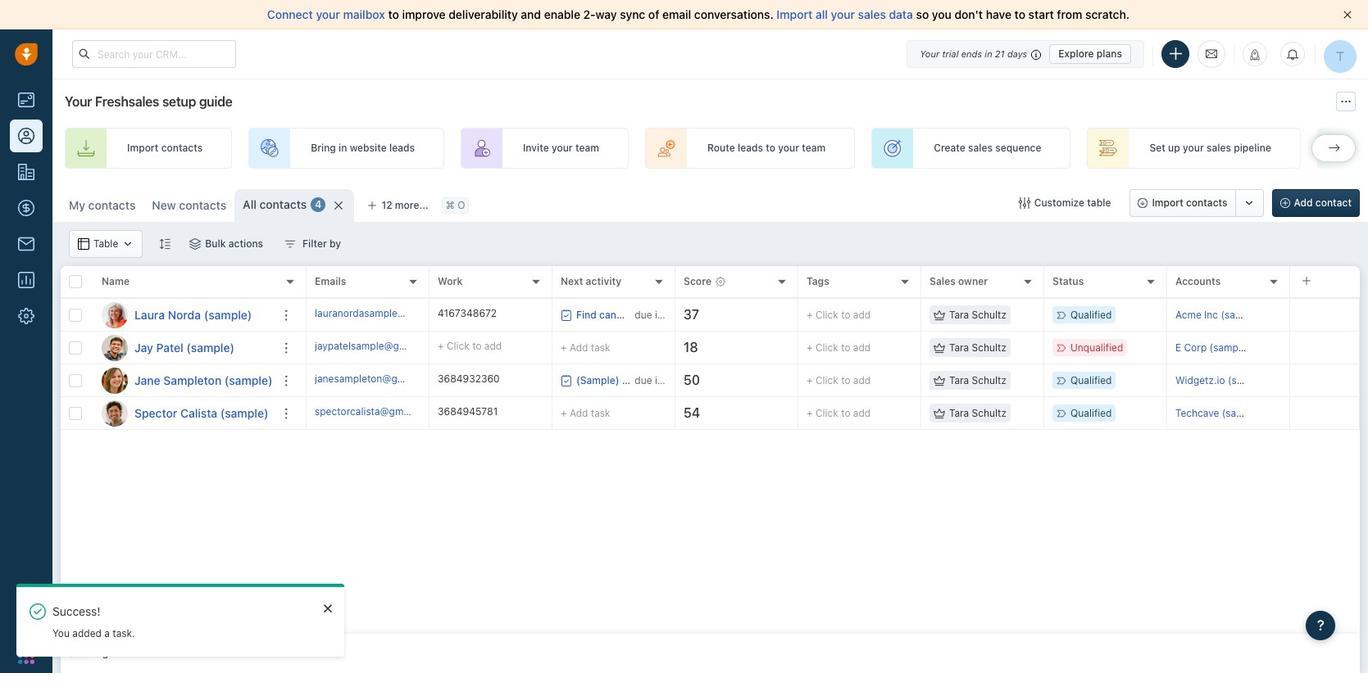 Task type: locate. For each thing, give the bounding box(es) containing it.
2 leads from the left
[[738, 142, 763, 154]]

1 horizontal spatial leads
[[738, 142, 763, 154]]

in right bring
[[339, 142, 347, 154]]

add inside button
[[1294, 197, 1313, 209]]

3 cell from the top
[[1291, 365, 1360, 397]]

4 + click to add from the top
[[807, 407, 871, 420]]

sales owner
[[930, 276, 988, 288]]

1 tara from the top
[[949, 309, 969, 321]]

Search your CRM... text field
[[72, 40, 236, 68]]

cell for 54
[[1291, 398, 1360, 430]]

name
[[102, 276, 130, 288]]

laura norda (sample)
[[134, 308, 252, 322]]

6
[[666, 309, 672, 321]]

leads right route
[[738, 142, 763, 154]]

container_wx8msf4aqz5i3rn1 image
[[1019, 198, 1030, 209], [122, 239, 134, 250], [190, 239, 201, 250], [561, 310, 572, 321]]

press space to select this row. row
[[61, 299, 307, 332], [307, 299, 1360, 332], [61, 332, 307, 365], [307, 332, 1360, 365], [61, 365, 307, 398], [307, 365, 1360, 398], [61, 398, 307, 430], [307, 398, 1360, 430]]

leads right website
[[389, 142, 415, 154]]

sales left data
[[858, 7, 886, 21]]

enable
[[544, 7, 581, 21]]

0 vertical spatial days
[[1008, 48, 1028, 59]]

3 + click to add from the top
[[807, 375, 871, 387]]

0 vertical spatial import contacts
[[127, 142, 203, 154]]

(sample) for jane sampleton (sample)
[[225, 373, 273, 387]]

jaypatelsample@gmail.com + click to add
[[315, 340, 502, 352]]

so
[[916, 7, 929, 21]]

0 vertical spatial your
[[920, 48, 940, 59]]

owner
[[959, 276, 988, 288]]

l image
[[102, 302, 128, 328]]

1 + click to add from the top
[[807, 309, 871, 321]]

container_wx8msf4aqz5i3rn1 image for customize table
[[1019, 198, 1030, 209]]

your
[[920, 48, 940, 59], [65, 94, 92, 109]]

1 schultz from the top
[[972, 309, 1007, 321]]

3 schultz from the top
[[972, 375, 1007, 387]]

4 up filter by
[[315, 199, 322, 211]]

2 vertical spatial import
[[1152, 197, 1184, 209]]

container_wx8msf4aqz5i3rn1 image left customize
[[1019, 198, 1030, 209]]

tara schultz for 18
[[949, 342, 1007, 354]]

grid containing 37
[[61, 265, 1360, 635]]

spectorcalista@gmail.com link
[[315, 405, 437, 422]]

1 vertical spatial add
[[570, 342, 588, 354]]

task for 18
[[591, 342, 610, 354]]

(sample) right sampleton
[[225, 373, 273, 387]]

set up your sales pipeline link
[[1088, 128, 1301, 169]]

success!
[[52, 605, 100, 619]]

(sample) right calista
[[220, 406, 268, 420]]

0 horizontal spatial sales
[[858, 7, 886, 21]]

3 tara schultz from the top
[[949, 375, 1007, 387]]

activity
[[586, 276, 622, 288]]

qualified
[[1071, 309, 1112, 321], [1071, 375, 1112, 387], [1071, 407, 1112, 420]]

add for 37
[[853, 309, 871, 321]]

import contacts down set up your sales pipeline "link" on the right
[[1152, 197, 1228, 209]]

2 horizontal spatial import
[[1152, 197, 1184, 209]]

0 vertical spatial task
[[591, 342, 610, 354]]

up
[[1168, 142, 1180, 154]]

0 horizontal spatial team
[[576, 142, 599, 154]]

contacts right my
[[88, 198, 136, 212]]

due
[[635, 309, 652, 321]]

+ click to add for 37
[[807, 309, 871, 321]]

techcave
[[1176, 407, 1219, 420]]

0 horizontal spatial your
[[65, 94, 92, 109]]

widgetz.io (sample) link
[[1176, 375, 1269, 387]]

add for 18
[[853, 342, 871, 354]]

3 qualified from the top
[[1071, 407, 1112, 420]]

row group
[[61, 299, 307, 430], [307, 299, 1360, 430]]

1 vertical spatial in
[[339, 142, 347, 154]]

1 tara schultz from the top
[[949, 309, 1007, 321]]

add
[[853, 309, 871, 321], [484, 340, 502, 352], [853, 342, 871, 354], [853, 375, 871, 387], [853, 407, 871, 420]]

j image
[[102, 368, 128, 394]]

container_wx8msf4aqz5i3rn1 image left find
[[561, 310, 572, 321]]

1 horizontal spatial import contacts
[[1152, 197, 1228, 209]]

days right 6
[[675, 309, 697, 321]]

2 task from the top
[[591, 407, 610, 419]]

jane
[[134, 373, 160, 387]]

filter by
[[303, 238, 341, 250]]

task for 54
[[591, 407, 610, 419]]

ends
[[962, 48, 982, 59]]

calista
[[180, 406, 217, 420]]

janesampleton@gmail.com
[[315, 373, 439, 385]]

+ add task for 18
[[561, 342, 610, 354]]

1 task from the top
[[591, 342, 610, 354]]

cell
[[1291, 299, 1360, 331], [1291, 332, 1360, 364], [1291, 365, 1360, 397], [1291, 398, 1360, 430]]

2 + add task from the top
[[561, 407, 610, 419]]

1 vertical spatial qualified
[[1071, 375, 1112, 387]]

press space to select this row. row containing 50
[[307, 365, 1360, 398]]

new contacts button
[[144, 189, 235, 222], [152, 198, 226, 212]]

widgetz.io (sample)
[[1176, 375, 1269, 387]]

sequence
[[996, 142, 1042, 154]]

import down your freshsales setup guide on the top of the page
[[127, 142, 159, 154]]

invite your team
[[523, 142, 599, 154]]

2 cell from the top
[[1291, 332, 1360, 364]]

import
[[777, 7, 813, 21], [127, 142, 159, 154], [1152, 197, 1184, 209]]

1 qualified from the top
[[1071, 309, 1112, 321]]

+
[[807, 309, 813, 321], [438, 340, 444, 352], [561, 342, 567, 354], [807, 342, 813, 354], [807, 375, 813, 387], [561, 407, 567, 419], [807, 407, 813, 420]]

2 team from the left
[[802, 142, 826, 154]]

acme inc (sample)
[[1176, 309, 1262, 321]]

0 horizontal spatial of
[[131, 648, 140, 660]]

name row
[[61, 266, 307, 299]]

in
[[985, 48, 993, 59], [339, 142, 347, 154], [655, 309, 663, 321]]

bulk actions
[[205, 238, 263, 250]]

1–4
[[111, 648, 128, 660]]

2 tara from the top
[[949, 342, 969, 354]]

1 horizontal spatial team
[[802, 142, 826, 154]]

sales right create
[[968, 142, 993, 154]]

table button
[[69, 230, 143, 258]]

2 vertical spatial in
[[655, 309, 663, 321]]

1 horizontal spatial import
[[777, 7, 813, 21]]

click for 50
[[816, 375, 839, 387]]

tara for 18
[[949, 342, 969, 354]]

acme
[[1176, 309, 1202, 321]]

2 + click to add from the top
[[807, 342, 871, 354]]

row group containing laura norda (sample)
[[61, 299, 307, 430]]

1 vertical spatial task
[[591, 407, 610, 419]]

sales
[[858, 7, 886, 21], [968, 142, 993, 154], [1207, 142, 1232, 154]]

2 qualified from the top
[[1071, 375, 1112, 387]]

candidates!
[[599, 309, 655, 321]]

(sample) down "name" column header
[[204, 308, 252, 322]]

2 row group from the left
[[307, 299, 1360, 430]]

1 horizontal spatial your
[[920, 48, 940, 59]]

qualified for 37
[[1071, 309, 1112, 321]]

import left the all
[[777, 7, 813, 21]]

tara for 37
[[949, 309, 969, 321]]

of right '1–4'
[[131, 648, 140, 660]]

4 tara schultz from the top
[[949, 407, 1007, 420]]

(sample) inside spector calista (sample) link
[[220, 406, 268, 420]]

2 vertical spatial qualified
[[1071, 407, 1112, 420]]

set up your sales pipeline
[[1150, 142, 1272, 154]]

4 cell from the top
[[1291, 398, 1360, 430]]

explore plans link
[[1050, 44, 1132, 64]]

(sample) inside jay patel (sample) link
[[186, 341, 234, 355]]

laura norda (sample) link
[[134, 307, 252, 323]]

container_wx8msf4aqz5i3rn1 image
[[78, 239, 89, 250], [285, 239, 296, 250], [934, 310, 945, 321], [934, 342, 945, 354], [561, 375, 572, 387], [934, 375, 945, 387], [934, 408, 945, 419]]

import contacts down 'setup'
[[127, 142, 203, 154]]

click for 54
[[816, 407, 839, 420]]

+ click to add for 54
[[807, 407, 871, 420]]

guide
[[199, 94, 232, 109]]

3 tara from the top
[[949, 375, 969, 387]]

1 horizontal spatial in
[[655, 309, 663, 321]]

in left the 21
[[985, 48, 993, 59]]

in for bring in website leads
[[339, 142, 347, 154]]

(sample) inside jane sampleton (sample) 'link'
[[225, 373, 273, 387]]

connect your mailbox to improve deliverability and enable 2-way sync of email conversations. import all your sales data so you don't have to start from scratch.
[[267, 7, 1130, 21]]

spectorcalista@gmail.com
[[315, 406, 437, 418]]

container_wx8msf4aqz5i3rn1 image inside bulk actions button
[[190, 239, 201, 250]]

sales
[[930, 276, 956, 288]]

bulk actions button
[[179, 230, 274, 258]]

1 horizontal spatial days
[[1008, 48, 1028, 59]]

+ add task
[[561, 342, 610, 354], [561, 407, 610, 419]]

unqualified
[[1071, 342, 1124, 354]]

container_wx8msf4aqz5i3rn1 image left bulk
[[190, 239, 201, 250]]

1 vertical spatial import contacts
[[1152, 197, 1228, 209]]

(sample) right inc
[[1221, 309, 1262, 321]]

1 vertical spatial days
[[675, 309, 697, 321]]

1 + add task from the top
[[561, 342, 610, 354]]

tags
[[807, 276, 830, 288]]

4 schultz from the top
[[972, 407, 1007, 420]]

import down up on the top right of page
[[1152, 197, 1184, 209]]

1 horizontal spatial of
[[649, 7, 660, 21]]

way
[[596, 7, 617, 21]]

0 horizontal spatial in
[[339, 142, 347, 154]]

click for 18
[[816, 342, 839, 354]]

(sample) for spector calista (sample)
[[220, 406, 268, 420]]

0 vertical spatial in
[[985, 48, 993, 59]]

in left 6
[[655, 309, 663, 321]]

s image
[[102, 401, 128, 427]]

0 vertical spatial add
[[1294, 197, 1313, 209]]

in for due in 6 days
[[655, 309, 663, 321]]

add for 50
[[853, 375, 871, 387]]

team
[[576, 142, 599, 154], [802, 142, 826, 154]]

by
[[330, 238, 341, 250]]

o
[[458, 200, 465, 212]]

jay patel (sample)
[[134, 341, 234, 355]]

freshworks switcher image
[[18, 648, 34, 665]]

2 schultz from the top
[[972, 342, 1007, 354]]

jane sampleton (sample)
[[134, 373, 273, 387]]

+ add task for 54
[[561, 407, 610, 419]]

0 horizontal spatial 4
[[143, 648, 149, 660]]

(sample) down the widgetz.io (sample) link
[[1222, 407, 1263, 420]]

sampleton
[[163, 373, 222, 387]]

0 horizontal spatial leads
[[389, 142, 415, 154]]

your right up on the top right of page
[[1183, 142, 1204, 154]]

(sample) inside laura norda (sample) link
[[204, 308, 252, 322]]

1 vertical spatial + add task
[[561, 407, 610, 419]]

1 team from the left
[[576, 142, 599, 154]]

0 horizontal spatial import
[[127, 142, 159, 154]]

(sample) for e corp (sample)
[[1210, 342, 1251, 354]]

you
[[932, 7, 952, 21]]

0 horizontal spatial import contacts
[[127, 142, 203, 154]]

2 tara schultz from the top
[[949, 342, 1007, 354]]

2 horizontal spatial sales
[[1207, 142, 1232, 154]]

table
[[93, 238, 118, 250]]

container_wx8msf4aqz5i3rn1 image inside table dropdown button
[[78, 239, 89, 250]]

import contacts for import contacts link
[[127, 142, 203, 154]]

press space to select this row. row containing 54
[[307, 398, 1360, 430]]

invite your team link
[[461, 128, 629, 169]]

add for 54
[[570, 407, 588, 419]]

qualified for 50
[[1071, 375, 1112, 387]]

container_wx8msf4aqz5i3rn1 image inside customize table button
[[1019, 198, 1030, 209]]

your left freshsales
[[65, 94, 92, 109]]

close image
[[324, 604, 332, 614]]

days right the 21
[[1008, 48, 1028, 59]]

1 cell from the top
[[1291, 299, 1360, 331]]

email
[[663, 7, 691, 21]]

route
[[708, 142, 735, 154]]

jay patel (sample) link
[[134, 340, 234, 356]]

a
[[104, 628, 110, 640]]

import contacts inside button
[[1152, 197, 1228, 209]]

add for 18
[[570, 342, 588, 354]]

sales left pipeline
[[1207, 142, 1232, 154]]

(sample) up the widgetz.io (sample) link
[[1210, 342, 1251, 354]]

find candidates!
[[576, 309, 655, 321]]

0 vertical spatial qualified
[[1071, 309, 1112, 321]]

added
[[72, 628, 102, 640]]

3684932360
[[438, 373, 500, 385]]

contacts down set up your sales pipeline
[[1186, 197, 1228, 209]]

your right route
[[778, 142, 799, 154]]

import contacts link
[[65, 128, 232, 169]]

score
[[684, 276, 712, 288]]

send email image
[[1206, 47, 1218, 61]]

inc
[[1205, 309, 1218, 321]]

1 row group from the left
[[61, 299, 307, 430]]

grid
[[61, 265, 1360, 635]]

e corp (sample)
[[1176, 342, 1251, 354]]

container_wx8msf4aqz5i3rn1 image right table
[[122, 239, 134, 250]]

customize table button
[[1008, 189, 1122, 217]]

1 vertical spatial import
[[127, 142, 159, 154]]

of right "sync" at the left
[[649, 7, 660, 21]]

(sample) up jane sampleton (sample)
[[186, 341, 234, 355]]

more...
[[395, 199, 429, 212]]

connect
[[267, 7, 313, 21]]

import inside button
[[1152, 197, 1184, 209]]

4 tara from the top
[[949, 407, 969, 420]]

0 vertical spatial 4
[[315, 199, 322, 211]]

1 horizontal spatial 4
[[315, 199, 322, 211]]

import contacts for import contacts button
[[1152, 197, 1228, 209]]

1 vertical spatial your
[[65, 94, 92, 109]]

0 vertical spatial + add task
[[561, 342, 610, 354]]

container_wx8msf4aqz5i3rn1 image for find candidates!
[[561, 310, 572, 321]]

2 vertical spatial add
[[570, 407, 588, 419]]

don't
[[955, 7, 983, 21]]

your left trial
[[920, 48, 940, 59]]

tara schultz for 37
[[949, 309, 1007, 321]]

4 right '1–4'
[[143, 648, 149, 660]]



Task type: vqa. For each thing, say whether or not it's contained in the screenshot.
container_WX8MsF4aQZ5i3RN1 icon in the Customize table 'button'
yes



Task type: describe. For each thing, give the bounding box(es) containing it.
all contacts 4
[[243, 198, 322, 212]]

cell for 18
[[1291, 332, 1360, 364]]

showing 1–4 of 4
[[69, 648, 149, 660]]

close image
[[1344, 11, 1352, 19]]

scratch.
[[1086, 7, 1130, 21]]

2 horizontal spatial in
[[985, 48, 993, 59]]

jay
[[134, 341, 153, 355]]

21
[[995, 48, 1005, 59]]

your for your freshsales setup guide
[[65, 94, 92, 109]]

sales inside "link"
[[1207, 142, 1232, 154]]

spectorcalista@gmail.com 3684945781
[[315, 406, 498, 418]]

explore
[[1059, 47, 1094, 59]]

e corp (sample) link
[[1176, 342, 1251, 354]]

jane sampleton (sample) link
[[134, 373, 273, 389]]

cell for 50
[[1291, 365, 1360, 397]]

create
[[934, 142, 966, 154]]

your freshsales setup guide
[[65, 94, 232, 109]]

table
[[1087, 197, 1111, 209]]

+ click to add for 50
[[807, 375, 871, 387]]

set
[[1150, 142, 1166, 154]]

1 leads from the left
[[389, 142, 415, 154]]

container_wx8msf4aqz5i3rn1 image inside filter by button
[[285, 239, 296, 250]]

12 more... button
[[359, 194, 438, 217]]

import contacts group
[[1130, 189, 1264, 217]]

press space to select this row. row containing 37
[[307, 299, 1360, 332]]

press space to select this row. row containing jay patel (sample)
[[61, 332, 307, 365]]

filter by button
[[274, 230, 352, 258]]

spector calista (sample)
[[134, 406, 268, 420]]

customize table
[[1035, 197, 1111, 209]]

due in 6 days
[[635, 309, 697, 321]]

row group containing 37
[[307, 299, 1360, 430]]

cell for 37
[[1291, 299, 1360, 331]]

schultz for 54
[[972, 407, 1007, 420]]

you
[[52, 628, 70, 640]]

from
[[1057, 7, 1083, 21]]

tara schultz for 54
[[949, 407, 1007, 420]]

tara for 54
[[949, 407, 969, 420]]

lauranordasample@gmail.com link
[[315, 307, 454, 324]]

mailbox
[[343, 7, 385, 21]]

0 vertical spatial import
[[777, 7, 813, 21]]

customize
[[1035, 197, 1085, 209]]

50
[[684, 373, 700, 388]]

trial
[[942, 48, 959, 59]]

all
[[243, 198, 257, 212]]

import for import contacts link
[[127, 142, 159, 154]]

plans
[[1097, 47, 1122, 59]]

tara schultz for 50
[[949, 375, 1007, 387]]

deliverability
[[449, 7, 518, 21]]

jaypatelsample@gmail.com
[[315, 340, 441, 352]]

import all your sales data link
[[777, 7, 916, 21]]

37
[[684, 308, 699, 322]]

2-
[[583, 7, 596, 21]]

new
[[152, 198, 176, 212]]

click for 37
[[816, 309, 839, 321]]

contacts right new
[[179, 198, 226, 212]]

18
[[684, 340, 698, 355]]

sync
[[620, 7, 646, 21]]

0 horizontal spatial days
[[675, 309, 697, 321]]

tara for 50
[[949, 375, 969, 387]]

you added a task.
[[52, 628, 135, 640]]

your inside "link"
[[1183, 142, 1204, 154]]

container_wx8msf4aqz5i3rn1 image for bulk actions
[[190, 239, 201, 250]]

data
[[889, 7, 913, 21]]

techcave (sample)
[[1176, 407, 1263, 420]]

schultz for 18
[[972, 342, 1007, 354]]

norda
[[168, 308, 201, 322]]

schultz for 50
[[972, 375, 1007, 387]]

janesampleton@gmail.com 3684932360
[[315, 373, 500, 385]]

1 vertical spatial of
[[131, 648, 140, 660]]

contact
[[1316, 197, 1352, 209]]

your for your trial ends in 21 days
[[920, 48, 940, 59]]

your right the all
[[831, 7, 855, 21]]

import for import contacts button
[[1152, 197, 1184, 209]]

4167348672
[[438, 307, 497, 320]]

style_myh0__igzzd8unmi image
[[159, 238, 171, 250]]

press space to select this row. row containing laura norda (sample)
[[61, 299, 307, 332]]

connect your mailbox link
[[267, 7, 388, 21]]

invite
[[523, 142, 549, 154]]

contacts right all on the top left of page
[[260, 198, 307, 212]]

name column header
[[93, 266, 307, 299]]

my contacts
[[69, 198, 136, 212]]

new contacts
[[152, 198, 226, 212]]

12
[[382, 199, 392, 212]]

find
[[576, 309, 597, 321]]

(sample) for laura norda (sample)
[[204, 308, 252, 322]]

pipeline
[[1234, 142, 1272, 154]]

(sample) for jay patel (sample)
[[186, 341, 234, 355]]

add contact button
[[1272, 189, 1360, 217]]

create sales sequence link
[[872, 128, 1071, 169]]

your left mailbox at the top
[[316, 7, 340, 21]]

explore plans
[[1059, 47, 1122, 59]]

route leads to your team
[[708, 142, 826, 154]]

freshsales
[[95, 94, 159, 109]]

schultz for 37
[[972, 309, 1007, 321]]

bring in website leads link
[[249, 128, 444, 169]]

press space to select this row. row containing jane sampleton (sample)
[[61, 365, 307, 398]]

all
[[816, 7, 828, 21]]

next activity
[[561, 276, 622, 288]]

improve
[[402, 7, 446, 21]]

janesampleton@gmail.com link
[[315, 372, 439, 390]]

1 vertical spatial 4
[[143, 648, 149, 660]]

work
[[438, 276, 463, 288]]

conversations.
[[694, 7, 774, 21]]

qualified for 54
[[1071, 407, 1112, 420]]

e
[[1176, 342, 1182, 354]]

task.
[[113, 628, 135, 640]]

contacts inside button
[[1186, 197, 1228, 209]]

contacts down 'setup'
[[161, 142, 203, 154]]

(sample) for acme inc (sample)
[[1221, 309, 1262, 321]]

⌘
[[446, 200, 455, 212]]

4 inside all contacts 4
[[315, 199, 322, 211]]

your right invite
[[552, 142, 573, 154]]

add for 54
[[853, 407, 871, 420]]

widgetz.io
[[1176, 375, 1225, 387]]

acme inc (sample) link
[[1176, 309, 1262, 321]]

create sales sequence
[[934, 142, 1042, 154]]

emails
[[315, 276, 346, 288]]

0 vertical spatial of
[[649, 7, 660, 21]]

route leads to your team link
[[645, 128, 855, 169]]

press space to select this row. row containing spector calista (sample)
[[61, 398, 307, 430]]

bulk
[[205, 238, 226, 250]]

next
[[561, 276, 583, 288]]

j image
[[102, 335, 128, 361]]

techcave (sample) link
[[1176, 407, 1263, 420]]

bring
[[311, 142, 336, 154]]

press space to select this row. row containing 18
[[307, 332, 1360, 365]]

(sample) up techcave (sample) "link"
[[1228, 375, 1269, 387]]

1 horizontal spatial sales
[[968, 142, 993, 154]]

+ click to add for 18
[[807, 342, 871, 354]]

spector
[[134, 406, 177, 420]]

all contacts link
[[243, 197, 307, 213]]

container_wx8msf4aqz5i3rn1 image inside table dropdown button
[[122, 239, 134, 250]]



